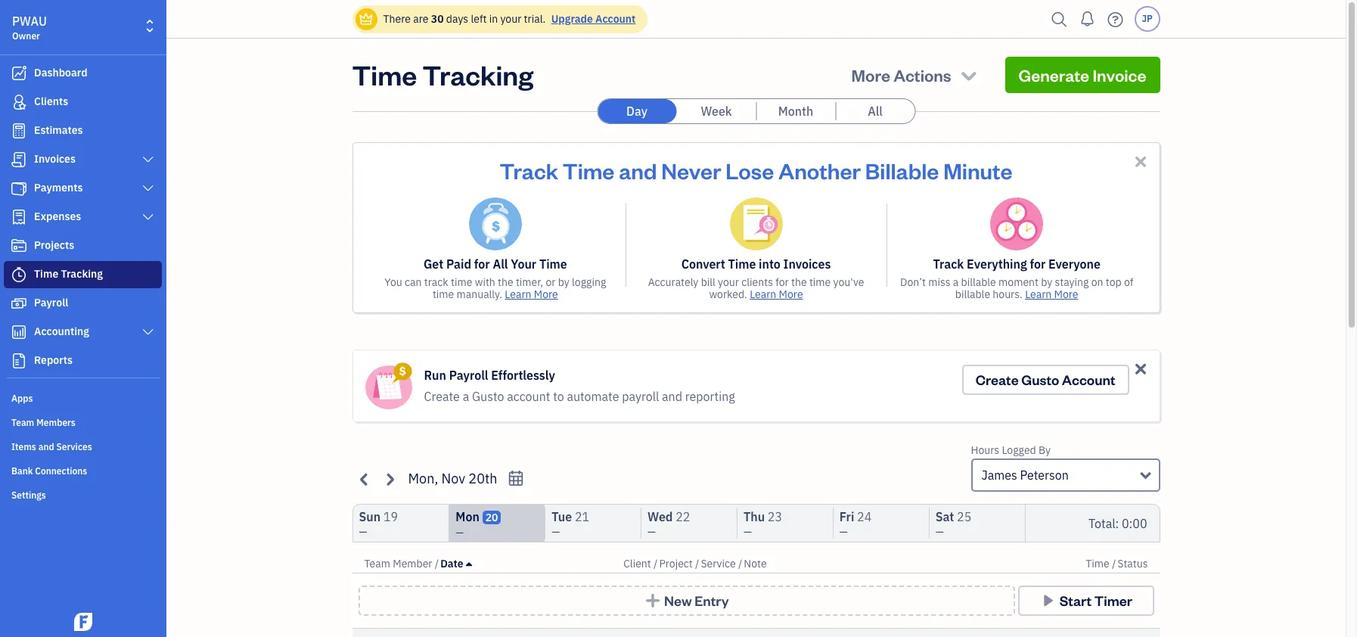 Task type: vqa. For each thing, say whether or not it's contained in the screenshot.
'Qty'
no



Task type: locate. For each thing, give the bounding box(es) containing it.
team for team member /
[[364, 557, 390, 571]]

for inside accurately bill your clients for the time you've worked.
[[776, 275, 789, 289]]

2 learn from the left
[[750, 288, 777, 301]]

staying
[[1055, 275, 1089, 289]]

0 horizontal spatial invoices
[[34, 152, 76, 166]]

1 vertical spatial account
[[1062, 371, 1116, 388]]

0 horizontal spatial all
[[493, 257, 508, 272]]

worked.
[[709, 288, 747, 301]]

track up miss
[[933, 257, 964, 272]]

1 vertical spatial chevron large down image
[[141, 211, 155, 223]]

tracking down left
[[423, 57, 533, 92]]

dashboard image
[[10, 66, 28, 81]]

5 / from the left
[[1112, 557, 1116, 571]]

1 horizontal spatial payroll
[[449, 368, 488, 383]]

1 horizontal spatial learn more
[[750, 288, 803, 301]]

more down everyone
[[1054, 288, 1079, 301]]

start timer button
[[1018, 586, 1154, 616]]

0 horizontal spatial the
[[498, 275, 514, 289]]

3 chevron large down image from the top
[[141, 326, 155, 338]]

team inside main element
[[11, 417, 34, 428]]

0 horizontal spatial tracking
[[61, 267, 103, 281]]

to
[[553, 389, 564, 404]]

for up moment
[[1030, 257, 1046, 272]]

service
[[701, 557, 736, 571]]

0 horizontal spatial time tracking
[[34, 267, 103, 281]]

for up 'with'
[[474, 257, 490, 272]]

0 horizontal spatial track
[[500, 156, 558, 185]]

paid
[[446, 257, 471, 272]]

time down paid
[[451, 275, 472, 289]]

for down into
[[776, 275, 789, 289]]

invoices up payments
[[34, 152, 76, 166]]

learn more down your
[[505, 288, 558, 301]]

— down sun
[[359, 525, 367, 539]]

track up get paid for all your time image
[[500, 156, 558, 185]]

2 close image from the top
[[1132, 360, 1150, 378]]

2 horizontal spatial and
[[662, 389, 683, 404]]

create inside button
[[976, 371, 1019, 388]]

0 horizontal spatial account
[[596, 12, 636, 26]]

time tracking down projects link at top left
[[34, 267, 103, 281]]

the inside accurately bill your clients for the time you've worked.
[[791, 275, 807, 289]]

mon,
[[408, 470, 438, 487]]

0 horizontal spatial learn more
[[505, 288, 558, 301]]

/ left date
[[435, 557, 439, 571]]

— down thu
[[744, 525, 752, 539]]

payroll up accounting
[[34, 296, 68, 309]]

— down the sat
[[936, 525, 944, 539]]

thu 23 —
[[744, 509, 782, 539]]

— inside sat 25 —
[[936, 525, 944, 539]]

2 horizontal spatial learn
[[1025, 288, 1052, 301]]

expense image
[[10, 210, 28, 225]]

chevron large down image down chevron large down icon
[[141, 211, 155, 223]]

— inside wed 22 —
[[648, 525, 656, 539]]

3 / from the left
[[695, 557, 700, 571]]

1 horizontal spatial create
[[976, 371, 1019, 388]]

bank
[[11, 465, 33, 477]]

time tracking link
[[4, 261, 162, 288]]

your right bill on the right top of the page
[[718, 275, 739, 289]]

0 vertical spatial invoices
[[34, 152, 76, 166]]

2 chevron large down image from the top
[[141, 211, 155, 223]]

all down more actions at the right top of the page
[[868, 104, 883, 119]]

a left account
[[463, 389, 469, 404]]

/ left note
[[738, 557, 743, 571]]

mon, nov 20th
[[408, 470, 497, 487]]

— for mon
[[456, 526, 464, 540]]

0 vertical spatial time tracking
[[352, 57, 533, 92]]

1 the from the left
[[498, 275, 514, 289]]

convert time into invoices
[[681, 257, 831, 272]]

— down wed
[[648, 525, 656, 539]]

invoice
[[1093, 64, 1147, 86]]

more right clients
[[779, 288, 803, 301]]

thu
[[744, 509, 765, 524]]

billable left hours.
[[956, 288, 991, 301]]

1 vertical spatial your
[[718, 275, 739, 289]]

1 horizontal spatial and
[[619, 156, 657, 185]]

mon
[[456, 509, 480, 524]]

1 horizontal spatial a
[[953, 275, 959, 289]]

estimate image
[[10, 123, 28, 138]]

0 horizontal spatial payroll
[[34, 296, 68, 309]]

0 vertical spatial track
[[500, 156, 558, 185]]

and left never
[[619, 156, 657, 185]]

1 vertical spatial a
[[463, 389, 469, 404]]

get paid for all your time
[[424, 257, 567, 272]]

0 vertical spatial close image
[[1132, 153, 1150, 170]]

top
[[1106, 275, 1122, 289]]

0 vertical spatial chevron large down image
[[141, 154, 155, 166]]

2 by from the left
[[1041, 275, 1053, 289]]

— inside "fri 24 —"
[[840, 525, 848, 539]]

3 learn from the left
[[1025, 288, 1052, 301]]

1 vertical spatial gusto
[[472, 389, 504, 404]]

generate invoice
[[1019, 64, 1147, 86]]

items and services
[[11, 441, 92, 452]]

create inside run payroll effortlessly create a gusto account to automate payroll and reporting
[[424, 389, 460, 404]]

1 horizontal spatial by
[[1041, 275, 1053, 289]]

lose
[[726, 156, 774, 185]]

learn more down into
[[750, 288, 803, 301]]

choose a date image
[[507, 470, 525, 487]]

2 horizontal spatial for
[[1030, 257, 1046, 272]]

learn down into
[[750, 288, 777, 301]]

team left member
[[364, 557, 390, 571]]

tue
[[552, 509, 572, 524]]

caretup image
[[466, 558, 472, 570]]

25
[[957, 509, 972, 524]]

—
[[359, 525, 367, 539], [552, 525, 560, 539], [648, 525, 656, 539], [744, 525, 752, 539], [840, 525, 848, 539], [936, 525, 944, 539], [456, 526, 464, 540]]

the for invoices
[[791, 275, 807, 289]]

and right items
[[38, 441, 54, 452]]

learn right hours.
[[1025, 288, 1052, 301]]

1 vertical spatial and
[[662, 389, 683, 404]]

create gusto account button
[[962, 365, 1129, 395]]

all left your
[[493, 257, 508, 272]]

track for track everything for everyone
[[933, 257, 964, 272]]

0 vertical spatial and
[[619, 156, 657, 185]]

1 horizontal spatial track
[[933, 257, 964, 272]]

timer,
[[516, 275, 543, 289]]

you've
[[833, 275, 864, 289]]

learn more for all
[[505, 288, 558, 301]]

actions
[[894, 64, 952, 86]]

invoices
[[34, 152, 76, 166], [784, 257, 831, 272]]

1 horizontal spatial your
[[718, 275, 739, 289]]

and inside main element
[[38, 441, 54, 452]]

time left you've
[[810, 275, 831, 289]]

23
[[768, 509, 782, 524]]

1 vertical spatial track
[[933, 257, 964, 272]]

2 vertical spatial and
[[38, 441, 54, 452]]

1 vertical spatial payroll
[[449, 368, 488, 383]]

— inside thu 23 —
[[744, 525, 752, 539]]

/ right client
[[654, 557, 658, 571]]

everyone
[[1049, 257, 1101, 272]]

close image
[[1132, 153, 1150, 170], [1132, 360, 1150, 378]]

1 horizontal spatial invoices
[[784, 257, 831, 272]]

are
[[413, 12, 429, 26]]

by left staying
[[1041, 275, 1053, 289]]

more down your
[[534, 288, 558, 301]]

more for get paid for all your time
[[534, 288, 558, 301]]

time tracking down 30
[[352, 57, 533, 92]]

a inside run payroll effortlessly create a gusto account to automate payroll and reporting
[[463, 389, 469, 404]]

1 horizontal spatial all
[[868, 104, 883, 119]]

learn more down everyone
[[1025, 288, 1079, 301]]

gusto left account
[[472, 389, 504, 404]]

2 learn more from the left
[[750, 288, 803, 301]]

james peterson button
[[971, 459, 1160, 492]]

/ left status link
[[1112, 557, 1116, 571]]

— for fri
[[840, 525, 848, 539]]

by
[[558, 275, 570, 289], [1041, 275, 1053, 289]]

0 horizontal spatial create
[[424, 389, 460, 404]]

— inside mon 20 —
[[456, 526, 464, 540]]

search image
[[1048, 8, 1072, 31]]

— inside tue 21 —
[[552, 525, 560, 539]]

more
[[852, 64, 891, 86], [534, 288, 558, 301], [779, 288, 803, 301], [1054, 288, 1079, 301]]

0 vertical spatial a
[[953, 275, 959, 289]]

connections
[[35, 465, 87, 477]]

0 vertical spatial create
[[976, 371, 1019, 388]]

0 horizontal spatial by
[[558, 275, 570, 289]]

invoices inside main element
[[34, 152, 76, 166]]

1 learn more from the left
[[505, 288, 558, 301]]

chevron large down image down payroll link
[[141, 326, 155, 338]]

payroll inside main element
[[34, 296, 68, 309]]

manually.
[[457, 288, 502, 301]]

0 horizontal spatial a
[[463, 389, 469, 404]]

convert
[[681, 257, 725, 272]]

project
[[659, 557, 693, 571]]

total : 0:00
[[1089, 516, 1147, 531]]

a inside the don't miss a billable moment by staying on top of billable hours.
[[953, 275, 959, 289]]

left
[[471, 12, 487, 26]]

the
[[498, 275, 514, 289], [791, 275, 807, 289]]

billable
[[961, 275, 996, 289], [956, 288, 991, 301]]

chevron large down image up chevron large down icon
[[141, 154, 155, 166]]

1 vertical spatial time tracking
[[34, 267, 103, 281]]

— for tue
[[552, 525, 560, 539]]

gusto up by
[[1022, 371, 1060, 388]]

everything
[[967, 257, 1027, 272]]

/
[[435, 557, 439, 571], [654, 557, 658, 571], [695, 557, 700, 571], [738, 557, 743, 571], [1112, 557, 1116, 571]]

time down get
[[433, 288, 454, 301]]

the right 'with'
[[498, 275, 514, 289]]

into
[[759, 257, 781, 272]]

0 horizontal spatial for
[[474, 257, 490, 272]]

your inside accurately bill your clients for the time you've worked.
[[718, 275, 739, 289]]

trial.
[[524, 12, 546, 26]]

by inside you can track time with the timer, or by logging time manually.
[[558, 275, 570, 289]]

invoices right into
[[784, 257, 831, 272]]

by right or
[[558, 275, 570, 289]]

account
[[507, 389, 550, 404]]

1 vertical spatial create
[[424, 389, 460, 404]]

settings link
[[4, 484, 162, 506]]

tue 21 —
[[552, 509, 590, 539]]

your right the in
[[500, 12, 522, 26]]

more up all link
[[852, 64, 891, 86]]

— down tue
[[552, 525, 560, 539]]

team members link
[[4, 411, 162, 434]]

run
[[424, 368, 446, 383]]

account
[[596, 12, 636, 26], [1062, 371, 1116, 388]]

1 vertical spatial all
[[493, 257, 508, 272]]

1 learn from the left
[[505, 288, 532, 301]]

james peterson
[[982, 468, 1069, 483]]

learn
[[505, 288, 532, 301], [750, 288, 777, 301], [1025, 288, 1052, 301]]

payroll right run
[[449, 368, 488, 383]]

money image
[[10, 296, 28, 311]]

week
[[701, 104, 732, 119]]

2 the from the left
[[791, 275, 807, 289]]

tracking down projects link at top left
[[61, 267, 103, 281]]

main element
[[0, 0, 204, 637]]

0 vertical spatial account
[[596, 12, 636, 26]]

project image
[[10, 238, 28, 253]]

generate invoice button
[[1005, 57, 1160, 93]]

2 horizontal spatial learn more
[[1025, 288, 1079, 301]]

invoice image
[[10, 152, 28, 167]]

2 vertical spatial chevron large down image
[[141, 326, 155, 338]]

learn down your
[[505, 288, 532, 301]]

a right miss
[[953, 275, 959, 289]]

gusto inside button
[[1022, 371, 1060, 388]]

1 horizontal spatial team
[[364, 557, 390, 571]]

team
[[11, 417, 34, 428], [364, 557, 390, 571]]

1 by from the left
[[558, 275, 570, 289]]

chevron large down image
[[141, 154, 155, 166], [141, 211, 155, 223], [141, 326, 155, 338]]

note
[[744, 557, 767, 571]]

clients link
[[4, 89, 162, 116]]

1 horizontal spatial learn
[[750, 288, 777, 301]]

logged
[[1002, 443, 1036, 457]]

— inside sun 19 —
[[359, 525, 367, 539]]

1 horizontal spatial gusto
[[1022, 371, 1060, 388]]

1 horizontal spatial for
[[776, 275, 789, 289]]

20th
[[469, 470, 497, 487]]

1 horizontal spatial account
[[1062, 371, 1116, 388]]

24
[[857, 509, 872, 524]]

0 horizontal spatial team
[[11, 417, 34, 428]]

status
[[1118, 557, 1148, 571]]

the right clients
[[791, 275, 807, 289]]

1 vertical spatial team
[[364, 557, 390, 571]]

gusto inside run payroll effortlessly create a gusto account to automate payroll and reporting
[[472, 389, 504, 404]]

crown image
[[358, 11, 374, 27]]

create down run
[[424, 389, 460, 404]]

1 horizontal spatial the
[[791, 275, 807, 289]]

— down fri at the bottom right of page
[[840, 525, 848, 539]]

0 vertical spatial team
[[11, 417, 34, 428]]

time
[[352, 57, 417, 92], [563, 156, 615, 185], [539, 257, 567, 272], [728, 257, 756, 272], [34, 267, 58, 281], [1086, 557, 1110, 571]]

create up hours
[[976, 371, 1019, 388]]

0 vertical spatial all
[[868, 104, 883, 119]]

reporting
[[685, 389, 735, 404]]

new entry button
[[358, 586, 1015, 616]]

1 horizontal spatial tracking
[[423, 57, 533, 92]]

0 vertical spatial payroll
[[34, 296, 68, 309]]

generate
[[1019, 64, 1090, 86]]

hours logged by
[[971, 443, 1051, 457]]

another
[[779, 156, 861, 185]]

/ left the service
[[695, 557, 700, 571]]

1 chevron large down image from the top
[[141, 154, 155, 166]]

the inside you can track time with the timer, or by logging time manually.
[[498, 275, 514, 289]]

team for team members
[[11, 417, 34, 428]]

0 horizontal spatial learn
[[505, 288, 532, 301]]

1 vertical spatial close image
[[1132, 360, 1150, 378]]

run payroll effortlessly create a gusto account to automate payroll and reporting
[[424, 368, 735, 404]]

plus image
[[644, 593, 662, 608]]

1 vertical spatial tracking
[[61, 267, 103, 281]]

and
[[619, 156, 657, 185], [662, 389, 683, 404], [38, 441, 54, 452]]

0 vertical spatial gusto
[[1022, 371, 1060, 388]]

and inside run payroll effortlessly create a gusto account to automate payroll and reporting
[[662, 389, 683, 404]]

payroll inside run payroll effortlessly create a gusto account to automate payroll and reporting
[[449, 368, 488, 383]]

owner
[[12, 30, 40, 42]]

in
[[489, 12, 498, 26]]

team down 'apps'
[[11, 417, 34, 428]]

0 horizontal spatial and
[[38, 441, 54, 452]]

— down mon in the bottom of the page
[[456, 526, 464, 540]]

3 learn more from the left
[[1025, 288, 1079, 301]]

of
[[1124, 275, 1134, 289]]

notifications image
[[1076, 4, 1100, 34]]

0 horizontal spatial gusto
[[472, 389, 504, 404]]

0 vertical spatial your
[[500, 12, 522, 26]]

and right the payroll at the bottom of page
[[662, 389, 683, 404]]

track
[[500, 156, 558, 185], [933, 257, 964, 272]]

hours.
[[993, 288, 1023, 301]]

more for convert time into invoices
[[779, 288, 803, 301]]

never
[[662, 156, 722, 185]]

apps link
[[4, 387, 162, 409]]

team member /
[[364, 557, 439, 571]]



Task type: describe. For each thing, give the bounding box(es) containing it.
get paid for all your time image
[[469, 197, 522, 250]]

miss
[[929, 275, 951, 289]]

with
[[475, 275, 495, 289]]

— for wed
[[648, 525, 656, 539]]

track everything for everyone image
[[991, 197, 1044, 250]]

track time and never lose another billable minute
[[500, 156, 1013, 185]]

sat 25 —
[[936, 509, 972, 539]]

don't miss a billable moment by staying on top of billable hours.
[[901, 275, 1134, 301]]

play image
[[1040, 593, 1057, 608]]

go to help image
[[1104, 8, 1128, 31]]

more inside dropdown button
[[852, 64, 891, 86]]

your
[[511, 257, 537, 272]]

chevron large down image for expenses
[[141, 211, 155, 223]]

team members
[[11, 417, 76, 428]]

there
[[383, 12, 411, 26]]

wed
[[648, 509, 673, 524]]

fri 24 —
[[840, 509, 872, 539]]

wed 22 —
[[648, 509, 690, 539]]

effortlessly
[[491, 368, 555, 383]]

start timer
[[1060, 592, 1133, 609]]

learn more for everyone
[[1025, 288, 1079, 301]]

chevron large down image for invoices
[[141, 154, 155, 166]]

sat
[[936, 509, 954, 524]]

billable
[[865, 156, 939, 185]]

the for all
[[498, 275, 514, 289]]

for for everyone
[[1030, 257, 1046, 272]]

account inside the create gusto account button
[[1062, 371, 1116, 388]]

for for all
[[474, 257, 490, 272]]

upgrade
[[551, 12, 593, 26]]

payroll
[[622, 389, 659, 404]]

jp button
[[1135, 6, 1160, 32]]

more actions button
[[838, 57, 993, 93]]

bank connections link
[[4, 459, 162, 482]]

accounting
[[34, 325, 89, 338]]

date
[[441, 557, 464, 571]]

services
[[56, 441, 92, 452]]

mon 20 —
[[456, 509, 498, 540]]

learn for invoices
[[750, 288, 777, 301]]

dashboard
[[34, 66, 88, 79]]

freshbooks image
[[71, 613, 95, 631]]

timer
[[1095, 592, 1133, 609]]

previous day image
[[356, 470, 373, 488]]

you
[[385, 275, 402, 289]]

more for track everything for everyone
[[1054, 288, 1079, 301]]

note link
[[744, 557, 767, 571]]

more actions
[[852, 64, 952, 86]]

month link
[[757, 99, 835, 123]]

0 vertical spatial tracking
[[423, 57, 533, 92]]

payment image
[[10, 181, 28, 196]]

don't
[[901, 275, 926, 289]]

1 horizontal spatial time tracking
[[352, 57, 533, 92]]

— for sat
[[936, 525, 944, 539]]

by
[[1039, 443, 1051, 457]]

payments link
[[4, 175, 162, 202]]

by inside the don't miss a billable moment by staying on top of billable hours.
[[1041, 275, 1053, 289]]

moment
[[999, 275, 1039, 289]]

day
[[627, 104, 648, 119]]

20
[[485, 511, 498, 524]]

1 vertical spatial invoices
[[784, 257, 831, 272]]

— for thu
[[744, 525, 752, 539]]

1 close image from the top
[[1132, 153, 1150, 170]]

1 / from the left
[[435, 557, 439, 571]]

service link
[[701, 557, 738, 571]]

bank connections
[[11, 465, 87, 477]]

jp
[[1142, 13, 1153, 24]]

time inside accurately bill your clients for the time you've worked.
[[810, 275, 831, 289]]

4 / from the left
[[738, 557, 743, 571]]

2 / from the left
[[654, 557, 658, 571]]

members
[[36, 417, 76, 428]]

track for track time and never lose another billable minute
[[500, 156, 558, 185]]

chevrondown image
[[959, 64, 980, 86]]

22
[[676, 509, 690, 524]]

settings
[[11, 490, 46, 501]]

there are 30 days left in your trial. upgrade account
[[383, 12, 636, 26]]

time inside time tracking link
[[34, 267, 58, 281]]

month
[[778, 104, 814, 119]]

entry
[[695, 592, 729, 609]]

new
[[664, 592, 692, 609]]

on
[[1092, 275, 1104, 289]]

21
[[575, 509, 590, 524]]

chevron large down image
[[141, 182, 155, 194]]

reports
[[34, 353, 73, 367]]

convert time into invoices image
[[730, 197, 783, 250]]

pwau owner
[[12, 14, 47, 42]]

peterson
[[1020, 468, 1069, 483]]

fri
[[840, 509, 855, 524]]

minute
[[944, 156, 1013, 185]]

:
[[1116, 516, 1119, 531]]

status link
[[1118, 557, 1148, 571]]

client image
[[10, 95, 28, 110]]

hours
[[971, 443, 1000, 457]]

— for sun
[[359, 525, 367, 539]]

time tracking inside main element
[[34, 267, 103, 281]]

dashboard link
[[4, 60, 162, 87]]

apps
[[11, 393, 33, 404]]

0 horizontal spatial your
[[500, 12, 522, 26]]

items and services link
[[4, 435, 162, 458]]

learn more for invoices
[[750, 288, 803, 301]]

week link
[[677, 99, 756, 123]]

learn for everyone
[[1025, 288, 1052, 301]]

report image
[[10, 353, 28, 368]]

time / status
[[1086, 557, 1148, 571]]

tracking inside main element
[[61, 267, 103, 281]]

track everything for everyone
[[933, 257, 1101, 272]]

chevron large down image for accounting
[[141, 326, 155, 338]]

you can track time with the timer, or by logging time manually.
[[385, 275, 606, 301]]

client
[[624, 557, 651, 571]]

date link
[[441, 557, 472, 571]]

reports link
[[4, 347, 162, 375]]

payments
[[34, 181, 83, 194]]

timer image
[[10, 267, 28, 282]]

next day image
[[381, 470, 398, 488]]

learn for all
[[505, 288, 532, 301]]

all link
[[836, 99, 915, 123]]

chart image
[[10, 325, 28, 340]]

or
[[546, 275, 556, 289]]

total
[[1089, 516, 1116, 531]]

billable down everything
[[961, 275, 996, 289]]

30
[[431, 12, 444, 26]]



